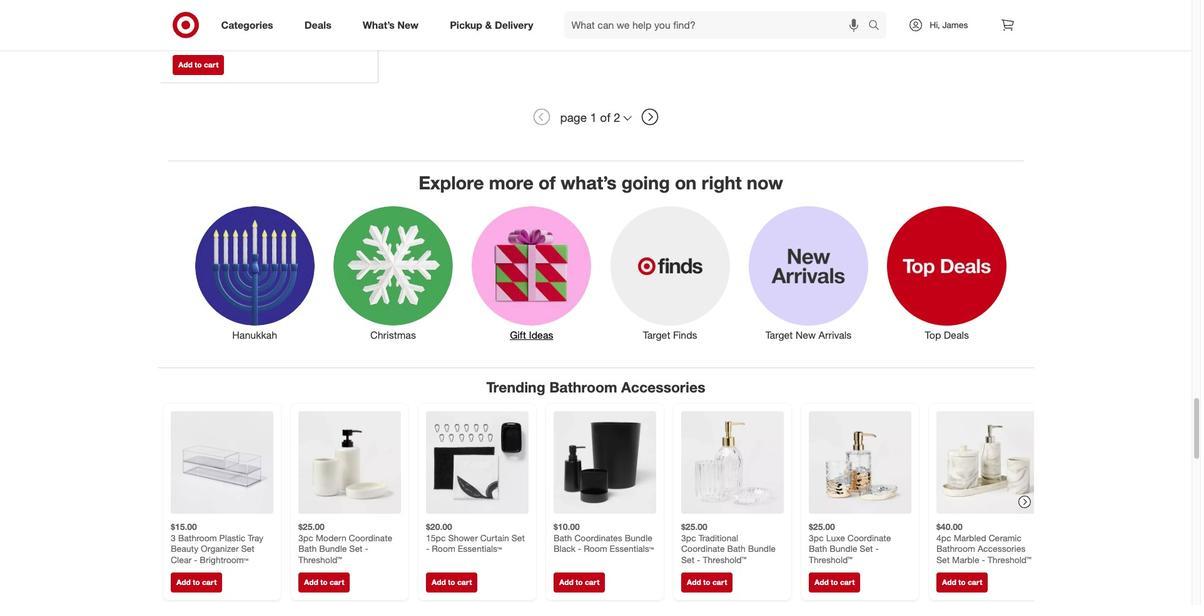 Task type: vqa. For each thing, say whether or not it's contained in the screenshot.
Gingerbread Playhouse Ornament Wand Cat Toy - Wondershop™ link
no



Task type: describe. For each thing, give the bounding box(es) containing it.
What can we help you find? suggestions appear below search field
[[564, 11, 872, 39]]

$15.00 3 bathroom plastic tray beauty organizer set clear - brightroom™
[[171, 522, 263, 565]]

- inside $40.00 4pc marbled ceramic bathroom accessories set marble - threshold™
[[982, 555, 986, 565]]

delivery
[[495, 19, 534, 31]]

add to cart for $25.00 3pc modern coordinate bath bundle set - threshold™
[[304, 578, 344, 588]]

trending
[[487, 379, 546, 396]]

cart for $25.00 3pc traditional coordinate bath bundle set - threshold™
[[713, 578, 727, 588]]

hanukkah
[[232, 329, 277, 342]]

set for 3pc modern coordinate bath bundle set - threshold™
[[349, 544, 362, 554]]

organizer
[[201, 544, 239, 554]]

deals inside deals link
[[305, 19, 332, 31]]

$40.00
[[937, 522, 963, 532]]

new for what's
[[398, 19, 419, 31]]

to for $20.00 15pc shower curtain set - room essentials™
[[448, 578, 455, 588]]

apply.
[[220, 34, 244, 44]]

james
[[943, 19, 969, 30]]

now
[[747, 172, 784, 194]]

cart for $25.00 3pc luxe coordinate bath bundle set - threshold™
[[840, 578, 855, 588]]

deals inside top deals link
[[945, 329, 970, 342]]

1 horizontal spatial *
[[226, 21, 229, 31]]

$25.00 3pc traditional coordinate bath bundle set - threshold™
[[681, 522, 776, 565]]

hi,
[[930, 19, 941, 30]]

threshold™ inside $40.00 4pc marbled ceramic bathroom accessories set marble - threshold™
[[988, 555, 1032, 565]]

to for $10.00 bath coordinates bundle black - room essentials™
[[576, 578, 583, 588]]

explore
[[419, 172, 484, 194]]

coordinate for luxe
[[848, 533, 891, 543]]

set for 3pc luxe coordinate bath bundle set - threshold™
[[860, 544, 873, 554]]

to for $40.00 4pc marbled ceramic bathroom accessories set marble - threshold™
[[959, 578, 966, 588]]

hi, james
[[930, 19, 969, 30]]

add to cart button for $20.00 15pc shower curtain set - room essentials™
[[426, 573, 478, 593]]

what's new link
[[352, 11, 435, 39]]

3pc for 3pc luxe coordinate bath bundle set - threshold™
[[809, 533, 824, 543]]

page
[[561, 110, 587, 125]]

free
[[173, 21, 190, 31]]

purchased
[[194, 0, 230, 10]]

essentials™ for bundle
[[610, 544, 654, 554]]

$25.00 3pc luxe coordinate bath bundle set - threshold™
[[809, 522, 891, 565]]

going
[[622, 172, 670, 194]]

cart for $40.00 4pc marbled ceramic bathroom accessories set marble - threshold™
[[968, 578, 983, 588]]

coordinate for traditional
[[681, 544, 725, 554]]

when
[[173, 0, 192, 10]]

1
[[591, 110, 597, 125]]

bundle for 3pc luxe coordinate bath bundle set - threshold™
[[830, 544, 858, 554]]

bathroom inside $40.00 4pc marbled ceramic bathroom accessories set marble - threshold™
[[937, 544, 976, 554]]

$10.00 bath coordinates bundle black - room essentials™
[[554, 522, 654, 554]]

search
[[863, 20, 894, 32]]

curtain
[[480, 533, 509, 543]]

cart for $20.00 15pc shower curtain set - room essentials™
[[457, 578, 472, 588]]

when purchased online
[[173, 0, 252, 10]]

$25.00 3pc modern coordinate bath bundle set - threshold™
[[298, 522, 392, 565]]

bath inside $10.00 bath coordinates bundle black - room essentials™
[[554, 533, 572, 543]]

- inside $25.00 3pc luxe coordinate bath bundle set - threshold™
[[876, 544, 879, 554]]

what's new
[[363, 19, 419, 31]]

bundle inside $10.00 bath coordinates bundle black - room essentials™
[[625, 533, 653, 543]]

bath for 3pc traditional coordinate bath bundle set - threshold™
[[727, 544, 746, 554]]

1 horizontal spatial bathroom
[[550, 379, 618, 396]]

ideas
[[529, 329, 554, 342]]

add to cart button for $25.00 3pc modern coordinate bath bundle set - threshold™
[[298, 573, 350, 593]]

- inside $15.00 3 bathroom plastic tray beauty organizer set clear - brightroom™
[[194, 555, 197, 565]]

christmas
[[371, 329, 416, 342]]

- inside $10.00 bath coordinates bundle black - room essentials™
[[578, 544, 581, 554]]

trending bathroom accessories
[[487, 379, 706, 396]]

to for $25.00 3pc traditional coordinate bath bundle set - threshold™
[[703, 578, 711, 588]]

top deals
[[926, 329, 970, 342]]

$40.00 4pc marbled ceramic bathroom accessories set marble - threshold™
[[937, 522, 1032, 565]]

free shipping * * exclusions apply.
[[173, 21, 244, 44]]

target finds link
[[601, 204, 740, 343]]

1 vertical spatial *
[[173, 34, 176, 44]]

cart for $25.00 3pc modern coordinate bath bundle set - threshold™
[[330, 578, 344, 588]]

target for target finds
[[643, 329, 671, 342]]

hanukkah link
[[186, 204, 324, 343]]

add for $25.00 3pc luxe coordinate bath bundle set - threshold™
[[815, 578, 829, 588]]

$20.00
[[426, 522, 452, 532]]

modern
[[316, 533, 346, 543]]

arrivals
[[819, 329, 852, 342]]

ceramic
[[989, 533, 1022, 543]]

exclusions apply. button
[[176, 33, 244, 46]]

coordinates
[[574, 533, 622, 543]]

$15.00
[[171, 522, 197, 532]]

finds
[[674, 329, 698, 342]]

add to cart down exclusions
[[178, 60, 219, 70]]

room for shower
[[432, 544, 455, 554]]

to for $25.00 3pc modern coordinate bath bundle set - threshold™
[[320, 578, 327, 588]]

add for $15.00 3 bathroom plastic tray beauty organizer set clear - brightroom™
[[176, 578, 190, 588]]

add to cart for $40.00 4pc marbled ceramic bathroom accessories set marble - threshold™
[[942, 578, 983, 588]]

target new arrivals link
[[740, 204, 878, 343]]

add to cart button for $25.00 3pc luxe coordinate bath bundle set - threshold™
[[809, 573, 861, 593]]

bundle for 3pc traditional coordinate bath bundle set - threshold™
[[748, 544, 776, 554]]

gift
[[510, 329, 527, 342]]

2
[[614, 110, 621, 125]]

add to cart for $15.00 3 bathroom plastic tray beauty organizer set clear - brightroom™
[[176, 578, 217, 588]]

add to cart for $25.00 3pc luxe coordinate bath bundle set - threshold™
[[815, 578, 855, 588]]

deals link
[[294, 11, 347, 39]]

marble
[[952, 555, 980, 565]]

what's
[[561, 172, 617, 194]]

page 1 of 2 button
[[555, 104, 638, 131]]

15pc
[[426, 533, 446, 543]]

clear
[[171, 555, 191, 565]]



Task type: locate. For each thing, give the bounding box(es) containing it.
coordinate inside $25.00 3pc modern coordinate bath bundle set - threshold™
[[349, 533, 392, 543]]

2 room from the left
[[584, 544, 607, 554]]

bath inside $25.00 3pc luxe coordinate bath bundle set - threshold™
[[809, 544, 827, 554]]

gift ideas
[[510, 329, 554, 342]]

3pc traditional coordinate bath bundle set - threshold™ image
[[681, 412, 784, 514], [681, 412, 784, 514]]

add to cart down $25.00 3pc luxe coordinate bath bundle set - threshold™
[[815, 578, 855, 588]]

1 room from the left
[[432, 544, 455, 554]]

of for more
[[539, 172, 556, 194]]

essentials™ down curtain
[[458, 544, 502, 554]]

luxe
[[826, 533, 845, 543]]

add to cart button down black
[[554, 573, 605, 593]]

set inside $15.00 3 bathroom plastic tray beauty organizer set clear - brightroom™
[[241, 544, 254, 554]]

add down clear
[[176, 578, 190, 588]]

threshold™ inside $25.00 3pc modern coordinate bath bundle set - threshold™
[[298, 555, 342, 565]]

essentials™ inside "$20.00 15pc shower curtain set - room essentials™"
[[458, 544, 502, 554]]

add to cart button
[[173, 55, 224, 75], [171, 573, 222, 593], [298, 573, 350, 593], [426, 573, 478, 593], [554, 573, 605, 593], [681, 573, 733, 593], [809, 573, 861, 593], [937, 573, 988, 593]]

top deals link
[[878, 204, 1017, 343]]

0 horizontal spatial *
[[173, 34, 176, 44]]

set inside "$20.00 15pc shower curtain set - room essentials™"
[[512, 533, 525, 543]]

to down coordinates
[[576, 578, 583, 588]]

3pc left luxe
[[809, 533, 824, 543]]

0 vertical spatial deals
[[305, 19, 332, 31]]

0 horizontal spatial new
[[398, 19, 419, 31]]

room down the 15pc
[[432, 544, 455, 554]]

bath for 3pc luxe coordinate bath bundle set - threshold™
[[809, 544, 827, 554]]

room
[[432, 544, 455, 554], [584, 544, 607, 554]]

$25.00 up luxe
[[809, 522, 835, 532]]

15pc shower curtain set - room essentials™ image
[[426, 412, 529, 514], [426, 412, 529, 514]]

3
[[171, 533, 175, 543]]

target for target new arrivals
[[766, 329, 793, 342]]

more
[[489, 172, 534, 194]]

add for $25.00 3pc modern coordinate bath bundle set - threshold™
[[304, 578, 318, 588]]

add to cart for $20.00 15pc shower curtain set - room essentials™
[[432, 578, 472, 588]]

set inside $25.00 3pc modern coordinate bath bundle set - threshold™
[[349, 544, 362, 554]]

add to cart button down exclusions
[[173, 55, 224, 75]]

beauty
[[171, 544, 198, 554]]

add for $25.00 3pc traditional coordinate bath bundle set - threshold™
[[687, 578, 701, 588]]

add down 'traditional'
[[687, 578, 701, 588]]

3 $25.00 from the left
[[809, 522, 835, 532]]

to down shower
[[448, 578, 455, 588]]

1 essentials™ from the left
[[458, 544, 502, 554]]

coordinate inside $25.00 3pc traditional coordinate bath bundle set - threshold™
[[681, 544, 725, 554]]

4 threshold™ from the left
[[988, 555, 1032, 565]]

$25.00 up modern
[[298, 522, 325, 532]]

3 3pc from the left
[[809, 533, 824, 543]]

1 horizontal spatial 3pc
[[681, 533, 696, 543]]

bundle inside $25.00 3pc traditional coordinate bath bundle set - threshold™
[[748, 544, 776, 554]]

coordinate inside $25.00 3pc luxe coordinate bath bundle set - threshold™
[[848, 533, 891, 543]]

threshold™ for traditional
[[703, 555, 747, 565]]

categories link
[[211, 11, 289, 39]]

set
[[512, 533, 525, 543], [241, 544, 254, 554], [349, 544, 362, 554], [860, 544, 873, 554], [681, 555, 695, 565], [937, 555, 950, 565]]

add for $20.00 15pc shower curtain set - room essentials™
[[432, 578, 446, 588]]

top
[[926, 329, 942, 342]]

0 horizontal spatial deals
[[305, 19, 332, 31]]

cart down marble
[[968, 578, 983, 588]]

1 horizontal spatial target
[[766, 329, 793, 342]]

add down modern
[[304, 578, 318, 588]]

1 target from the left
[[643, 329, 671, 342]]

coordinate right luxe
[[848, 533, 891, 543]]

add to cart down $25.00 3pc traditional coordinate bath bundle set - threshold™
[[687, 578, 727, 588]]

3pc inside $25.00 3pc modern coordinate bath bundle set - threshold™
[[298, 533, 313, 543]]

bath up black
[[554, 533, 572, 543]]

of
[[601, 110, 611, 125], [539, 172, 556, 194]]

0 horizontal spatial target
[[643, 329, 671, 342]]

to down $25.00 3pc modern coordinate bath bundle set - threshold™
[[320, 578, 327, 588]]

add to cart down shower
[[432, 578, 472, 588]]

$25.00 inside $25.00 3pc modern coordinate bath bundle set - threshold™
[[298, 522, 325, 532]]

add to cart button for $10.00 bath coordinates bundle black - room essentials™
[[554, 573, 605, 593]]

bath inside $25.00 3pc traditional coordinate bath bundle set - threshold™
[[727, 544, 746, 554]]

bath
[[554, 533, 572, 543], [298, 544, 317, 554], [727, 544, 746, 554], [809, 544, 827, 554]]

threshold™ for luxe
[[809, 555, 853, 565]]

new
[[398, 19, 419, 31], [796, 329, 816, 342]]

3pc for 3pc traditional coordinate bath bundle set - threshold™
[[681, 533, 696, 543]]

- inside $25.00 3pc modern coordinate bath bundle set - threshold™
[[365, 544, 368, 554]]

categories
[[221, 19, 273, 31]]

gift ideas link
[[463, 204, 601, 343]]

add to cart button down shower
[[426, 573, 478, 593]]

coordinate for modern
[[349, 533, 392, 543]]

2 horizontal spatial bathroom
[[937, 544, 976, 554]]

1 threshold™ from the left
[[298, 555, 342, 565]]

cart down brightroom™
[[202, 578, 217, 588]]

target left arrivals
[[766, 329, 793, 342]]

shipping
[[193, 21, 226, 31]]

marbled
[[954, 533, 987, 543]]

target new arrivals
[[766, 329, 852, 342]]

$25.00 inside $25.00 3pc traditional coordinate bath bundle set - threshold™
[[681, 522, 708, 532]]

0 horizontal spatial $25.00
[[298, 522, 325, 532]]

cart down coordinates
[[585, 578, 600, 588]]

threshold™ down luxe
[[809, 555, 853, 565]]

1 horizontal spatial of
[[601, 110, 611, 125]]

to down marble
[[959, 578, 966, 588]]

essentials™ down coordinates
[[610, 544, 654, 554]]

add to cart button for $25.00 3pc traditional coordinate bath bundle set - threshold™
[[681, 573, 733, 593]]

cart
[[204, 60, 219, 70], [202, 578, 217, 588], [330, 578, 344, 588], [457, 578, 472, 588], [585, 578, 600, 588], [713, 578, 727, 588], [840, 578, 855, 588], [968, 578, 983, 588]]

brightroom™
[[200, 555, 248, 565]]

add to cart button down $25.00 3pc luxe coordinate bath bundle set - threshold™
[[809, 573, 861, 593]]

plastic
[[219, 533, 245, 543]]

0 horizontal spatial bathroom
[[178, 533, 217, 543]]

3pc modern coordinate bath bundle set - threshold™ image
[[298, 412, 401, 514], [298, 412, 401, 514]]

$25.00 up 'traditional'
[[681, 522, 708, 532]]

$25.00 inside $25.00 3pc luxe coordinate bath bundle set - threshold™
[[809, 522, 835, 532]]

1 horizontal spatial essentials™
[[610, 544, 654, 554]]

add to cart button down $25.00 3pc traditional coordinate bath bundle set - threshold™
[[681, 573, 733, 593]]

4pc
[[937, 533, 952, 543]]

2 target from the left
[[766, 329, 793, 342]]

3 bathroom plastic tray beauty organizer set clear - brightroom™ image
[[171, 412, 273, 514], [171, 412, 273, 514]]

to down exclusions
[[195, 60, 202, 70]]

set inside $25.00 3pc luxe coordinate bath bundle set - threshold™
[[860, 544, 873, 554]]

threshold™ inside $25.00 3pc traditional coordinate bath bundle set - threshold™
[[703, 555, 747, 565]]

to down $25.00 3pc traditional coordinate bath bundle set - threshold™
[[703, 578, 711, 588]]

0 horizontal spatial 3pc
[[298, 533, 313, 543]]

to
[[195, 60, 202, 70], [193, 578, 200, 588], [320, 578, 327, 588], [448, 578, 455, 588], [576, 578, 583, 588], [703, 578, 711, 588], [831, 578, 838, 588], [959, 578, 966, 588]]

essentials™ for curtain
[[458, 544, 502, 554]]

bath down modern
[[298, 544, 317, 554]]

room for coordinates
[[584, 544, 607, 554]]

add to cart button down $25.00 3pc modern coordinate bath bundle set - threshold™
[[298, 573, 350, 593]]

of right more
[[539, 172, 556, 194]]

3pc left modern
[[298, 533, 313, 543]]

1 $25.00 from the left
[[298, 522, 325, 532]]

to down beauty
[[193, 578, 200, 588]]

1 horizontal spatial deals
[[945, 329, 970, 342]]

bath inside $25.00 3pc modern coordinate bath bundle set - threshold™
[[298, 544, 317, 554]]

threshold™ down 'traditional'
[[703, 555, 747, 565]]

1 vertical spatial deals
[[945, 329, 970, 342]]

2 $25.00 from the left
[[681, 522, 708, 532]]

cart for $15.00 3 bathroom plastic tray beauty organizer set clear - brightroom™
[[202, 578, 217, 588]]

what's
[[363, 19, 395, 31]]

target finds
[[643, 329, 698, 342]]

0 horizontal spatial essentials™
[[458, 544, 502, 554]]

- inside "$20.00 15pc shower curtain set - room essentials™"
[[426, 544, 429, 554]]

exclusions
[[176, 34, 218, 44]]

room down coordinates
[[584, 544, 607, 554]]

search button
[[863, 11, 894, 41]]

target
[[643, 329, 671, 342], [766, 329, 793, 342]]

1 horizontal spatial room
[[584, 544, 607, 554]]

to for $15.00 3 bathroom plastic tray beauty organizer set clear - brightroom™
[[193, 578, 200, 588]]

deals right top
[[945, 329, 970, 342]]

* up apply.
[[226, 21, 229, 31]]

coordinate down 'traditional'
[[681, 544, 725, 554]]

of left 2
[[601, 110, 611, 125]]

3pc inside $25.00 3pc luxe coordinate bath bundle set - threshold™
[[809, 533, 824, 543]]

$25.00 for traditional
[[681, 522, 708, 532]]

coordinate
[[349, 533, 392, 543], [848, 533, 891, 543], [681, 544, 725, 554]]

essentials™ inside $10.00 bath coordinates bundle black - room essentials™
[[610, 544, 654, 554]]

bath down 'traditional'
[[727, 544, 746, 554]]

room inside $10.00 bath coordinates bundle black - room essentials™
[[584, 544, 607, 554]]

pickup & delivery
[[450, 19, 534, 31]]

add to cart down marble
[[942, 578, 983, 588]]

add for $10.00 bath coordinates bundle black - room essentials™
[[559, 578, 574, 588]]

3 threshold™ from the left
[[809, 555, 853, 565]]

add for $40.00 4pc marbled ceramic bathroom accessories set marble - threshold™
[[942, 578, 957, 588]]

1 horizontal spatial accessories
[[978, 544, 1026, 554]]

$25.00 for modern
[[298, 522, 325, 532]]

right
[[702, 172, 742, 194]]

cart down $25.00 3pc luxe coordinate bath bundle set - threshold™
[[840, 578, 855, 588]]

add down the 15pc
[[432, 578, 446, 588]]

0 vertical spatial new
[[398, 19, 419, 31]]

on
[[675, 172, 697, 194]]

accessories down target finds
[[622, 379, 706, 396]]

christmas link
[[324, 204, 463, 343]]

traditional
[[699, 533, 738, 543]]

threshold™ inside $25.00 3pc luxe coordinate bath bundle set - threshold™
[[809, 555, 853, 565]]

deals left what's
[[305, 19, 332, 31]]

add to cart button for $15.00 3 bathroom plastic tray beauty organizer set clear - brightroom™
[[171, 573, 222, 593]]

set inside $25.00 3pc traditional coordinate bath bundle set - threshold™
[[681, 555, 695, 565]]

accessories inside $40.00 4pc marbled ceramic bathroom accessories set marble - threshold™
[[978, 544, 1026, 554]]

add to cart button down marble
[[937, 573, 988, 593]]

2 threshold™ from the left
[[703, 555, 747, 565]]

0 vertical spatial *
[[226, 21, 229, 31]]

new left arrivals
[[796, 329, 816, 342]]

threshold™ down ceramic
[[988, 555, 1032, 565]]

0 horizontal spatial of
[[539, 172, 556, 194]]

cart for $10.00 bath coordinates bundle black - room essentials™
[[585, 578, 600, 588]]

bath for 3pc modern coordinate bath bundle set - threshold™
[[298, 544, 317, 554]]

1 horizontal spatial coordinate
[[681, 544, 725, 554]]

coordinate right modern
[[349, 533, 392, 543]]

add
[[178, 60, 193, 70], [176, 578, 190, 588], [304, 578, 318, 588], [432, 578, 446, 588], [559, 578, 574, 588], [687, 578, 701, 588], [815, 578, 829, 588], [942, 578, 957, 588]]

1 3pc from the left
[[298, 533, 313, 543]]

cart down $25.00 3pc modern coordinate bath bundle set - threshold™
[[330, 578, 344, 588]]

* down free
[[173, 34, 176, 44]]

1 vertical spatial accessories
[[978, 544, 1026, 554]]

&
[[485, 19, 492, 31]]

set for 4pc marbled ceramic bathroom accessories set marble - threshold™
[[937, 555, 950, 565]]

add to cart for $10.00 bath coordinates bundle black - room essentials™
[[559, 578, 600, 588]]

add to cart down clear
[[176, 578, 217, 588]]

0 horizontal spatial room
[[432, 544, 455, 554]]

$25.00 for luxe
[[809, 522, 835, 532]]

$25.00
[[298, 522, 325, 532], [681, 522, 708, 532], [809, 522, 835, 532]]

2 horizontal spatial $25.00
[[809, 522, 835, 532]]

3pc luxe coordinate bath bundle set - threshold™ image
[[809, 412, 912, 514], [809, 412, 912, 514]]

of inside dropdown button
[[601, 110, 611, 125]]

threshold™ down modern
[[298, 555, 342, 565]]

accessories down ceramic
[[978, 544, 1026, 554]]

target left finds
[[643, 329, 671, 342]]

add down black
[[559, 578, 574, 588]]

add down exclusions
[[178, 60, 193, 70]]

to down $25.00 3pc luxe coordinate bath bundle set - threshold™
[[831, 578, 838, 588]]

bathroom inside $15.00 3 bathroom plastic tray beauty organizer set clear - brightroom™
[[178, 533, 217, 543]]

of for 1
[[601, 110, 611, 125]]

bundle for 3pc modern coordinate bath bundle set - threshold™
[[319, 544, 347, 554]]

cart down $25.00 3pc traditional coordinate bath bundle set - threshold™
[[713, 578, 727, 588]]

pickup
[[450, 19, 483, 31]]

online
[[232, 0, 252, 10]]

- inside $25.00 3pc traditional coordinate bath bundle set - threshold™
[[697, 555, 701, 565]]

0 vertical spatial of
[[601, 110, 611, 125]]

deals
[[305, 19, 332, 31], [945, 329, 970, 342]]

0 vertical spatial accessories
[[622, 379, 706, 396]]

set inside $40.00 4pc marbled ceramic bathroom accessories set marble - threshold™
[[937, 555, 950, 565]]

bundle inside $25.00 3pc modern coordinate bath bundle set - threshold™
[[319, 544, 347, 554]]

3pc inside $25.00 3pc traditional coordinate bath bundle set - threshold™
[[681, 533, 696, 543]]

bath coordinates bundle black - room essentials™ image
[[554, 412, 656, 514], [554, 412, 656, 514]]

2 3pc from the left
[[681, 533, 696, 543]]

3pc left 'traditional'
[[681, 533, 696, 543]]

2 horizontal spatial coordinate
[[848, 533, 891, 543]]

set for 3pc traditional coordinate bath bundle set - threshold™
[[681, 555, 695, 565]]

3pc
[[298, 533, 313, 543], [681, 533, 696, 543], [809, 533, 824, 543]]

2 horizontal spatial 3pc
[[809, 533, 824, 543]]

$10.00
[[554, 522, 580, 532]]

add to cart button down clear
[[171, 573, 222, 593]]

4pc marbled ceramic bathroom accessories set marble - threshold™ image
[[937, 412, 1039, 514], [937, 412, 1039, 514]]

threshold™
[[298, 555, 342, 565], [703, 555, 747, 565], [809, 555, 853, 565], [988, 555, 1032, 565]]

new for target
[[796, 329, 816, 342]]

cart down exclusions apply. button
[[204, 60, 219, 70]]

1 horizontal spatial $25.00
[[681, 522, 708, 532]]

add to cart button for $40.00 4pc marbled ceramic bathroom accessories set marble - threshold™
[[937, 573, 988, 593]]

to for $25.00 3pc luxe coordinate bath bundle set - threshold™
[[831, 578, 838, 588]]

add to cart for $25.00 3pc traditional coordinate bath bundle set - threshold™
[[687, 578, 727, 588]]

bundle inside $25.00 3pc luxe coordinate bath bundle set - threshold™
[[830, 544, 858, 554]]

new right what's
[[398, 19, 419, 31]]

bath down luxe
[[809, 544, 827, 554]]

tray
[[248, 533, 263, 543]]

add down marble
[[942, 578, 957, 588]]

add down luxe
[[815, 578, 829, 588]]

room inside "$20.00 15pc shower curtain set - room essentials™"
[[432, 544, 455, 554]]

bathroom
[[550, 379, 618, 396], [178, 533, 217, 543], [937, 544, 976, 554]]

page 1 of 2
[[561, 110, 621, 125]]

1 vertical spatial of
[[539, 172, 556, 194]]

black
[[554, 544, 576, 554]]

cart down shower
[[457, 578, 472, 588]]

explore more of what's going on right now
[[419, 172, 784, 194]]

1 horizontal spatial new
[[796, 329, 816, 342]]

accessories
[[622, 379, 706, 396], [978, 544, 1026, 554]]

threshold™ for modern
[[298, 555, 342, 565]]

3pc for 3pc modern coordinate bath bundle set - threshold™
[[298, 533, 313, 543]]

0 horizontal spatial accessories
[[622, 379, 706, 396]]

0 horizontal spatial coordinate
[[349, 533, 392, 543]]

1 vertical spatial new
[[796, 329, 816, 342]]

add to cart down black
[[559, 578, 600, 588]]

2 essentials™ from the left
[[610, 544, 654, 554]]

add to cart down $25.00 3pc modern coordinate bath bundle set - threshold™
[[304, 578, 344, 588]]

$20.00 15pc shower curtain set - room essentials™
[[426, 522, 525, 554]]

shower
[[448, 533, 478, 543]]

pickup & delivery link
[[440, 11, 549, 39]]



